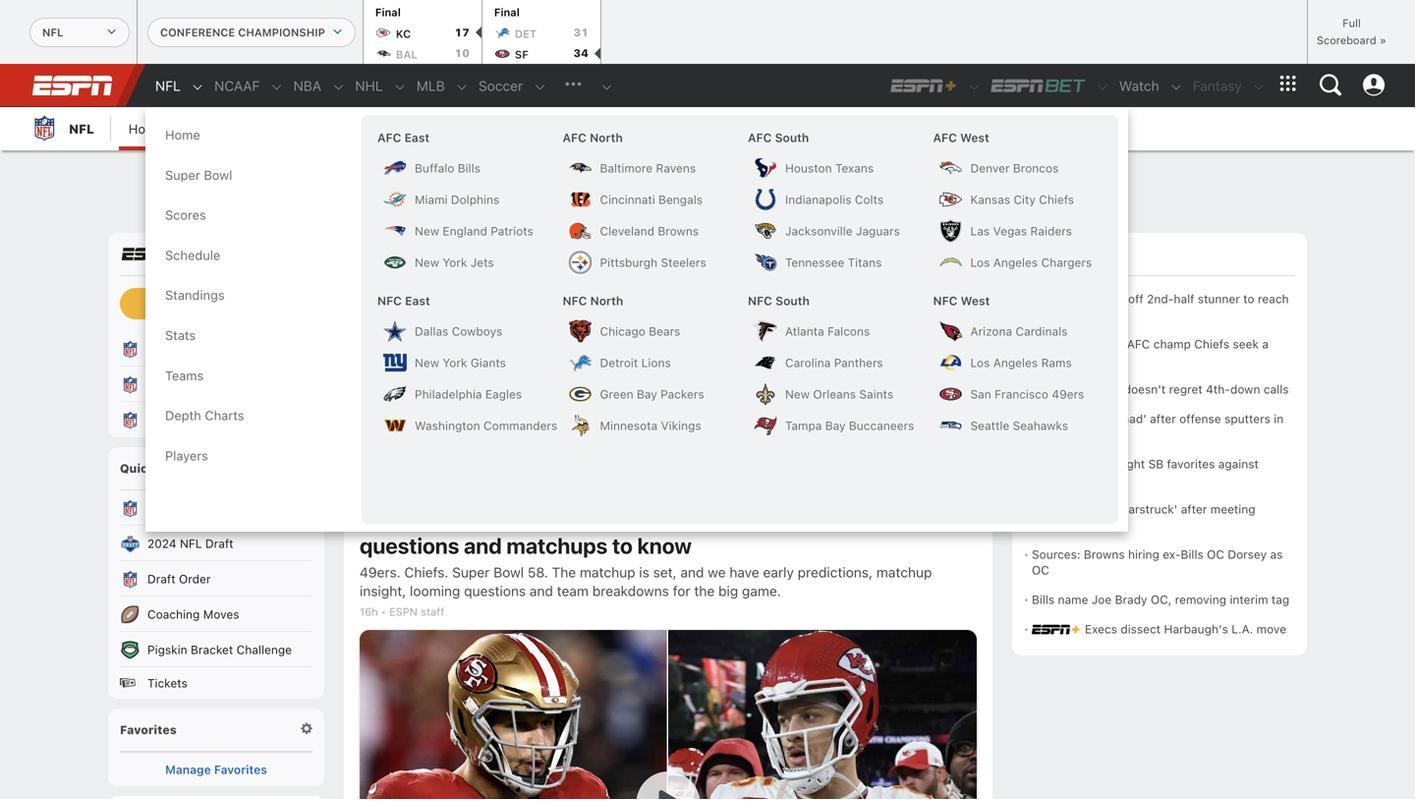 Task type: vqa. For each thing, say whether or not it's contained in the screenshot.
NFL TURNING POINT
yes



Task type: describe. For each thing, give the bounding box(es) containing it.
atlanta falcons link
[[740, 316, 926, 347]]

soccer
[[479, 78, 523, 94]]

home for home link below ncaaf
[[165, 127, 200, 142]]

dallas cowboys link
[[370, 316, 555, 347]]

los for los angeles rams
[[971, 356, 990, 370]]

washington commanders
[[415, 419, 558, 433]]

bowl down ncaaf link
[[222, 121, 251, 136]]

chicago bears link
[[555, 316, 740, 347]]

afc north
[[563, 131, 623, 145]]

dallas
[[415, 324, 449, 338]]

tag
[[1272, 593, 1290, 607]]

to inside first look at 49ers-chiefs: early super bowl picks, big questions and matchups to know 49ers. chiefs. super bowl 58. the matchup is set, and we have early predictions, matchup insight, looming questions and team breakdowns for the big game.
[[612, 533, 633, 558]]

buffalo bills
[[415, 161, 481, 175]]

bracket
[[191, 643, 233, 657]]

2024 nfl draft
[[147, 537, 234, 551]]

headlines
[[1049, 247, 1111, 261]]

picks,
[[801, 505, 860, 531]]

arizona cardinals
[[971, 324, 1068, 338]]

2 vertical spatial bills
[[1032, 593, 1055, 607]]

font before image
[[120, 675, 140, 691]]

watch link
[[1110, 65, 1160, 107]]

home link down ncaaf
[[155, 115, 352, 155]]

lions' campbell doesn't regret 4th-down calls
[[1032, 382, 1289, 396]]

los angeles chargers link
[[926, 247, 1111, 278]]

dorsey
[[1228, 548, 1267, 561]]

depth for scores
[[165, 408, 201, 423]]

afc for afc east
[[377, 131, 401, 145]]

early
[[763, 564, 794, 580]]

rams
[[1042, 356, 1072, 370]]

1 vertical spatial big
[[719, 583, 738, 599]]

draft order link
[[108, 561, 324, 597]]

offense
[[1180, 412, 1222, 426]]

final for det
[[494, 6, 520, 19]]

manage favorites
[[165, 763, 267, 777]]

baltimore
[[600, 161, 653, 175]]

point
[[218, 413, 247, 427]]

1 vertical spatial favorites
[[214, 763, 267, 777]]

removing
[[1175, 593, 1227, 607]]

new orleans saints
[[785, 387, 894, 401]]

espn
[[389, 606, 418, 618]]

scoreboard
[[1317, 34, 1377, 47]]

after for meeting
[[1181, 502, 1208, 516]]

49ers.
[[360, 564, 401, 580]]

seek
[[1233, 337, 1259, 351]]

home link up scores
[[119, 107, 174, 150]]

green bay packers link
[[555, 378, 740, 410]]

hiring
[[1128, 548, 1160, 561]]

in,
[[1089, 292, 1102, 306]]

1 vertical spatial 49ers
[[1052, 387, 1085, 401]]

browns for cleveland
[[658, 224, 699, 238]]

final for kc
[[375, 6, 401, 19]]

lamar, ravens 'mad' after offense sputters in loss link
[[1032, 404, 1296, 449]]

doesn't
[[1124, 382, 1166, 396]]

bills name joe brady oc, removing interim tag
[[1032, 593, 1290, 607]]

san
[[971, 387, 992, 401]]

jacksonville jaguars
[[785, 224, 900, 238]]

nfc east
[[377, 294, 430, 308]]

titans
[[848, 256, 882, 269]]

subscribe now link
[[120, 288, 313, 319]]

lamar, ravens 'mad' after offense sputters in loss
[[1032, 412, 1284, 441]]

move
[[1257, 622, 1287, 636]]

afc inside 'job's not done': afc champ chiefs seek a repeat
[[1127, 337, 1151, 351]]

york for jets
[[443, 256, 467, 269]]

1 vertical spatial super bowl
[[165, 167, 232, 182]]

philadelphia
[[415, 387, 482, 401]]

1 vertical spatial super bowl link
[[155, 155, 352, 195]]

buffalo bills link
[[370, 152, 555, 184]]

as inside sources: browns hiring ex-bills oc dorsey as oc
[[1271, 548, 1283, 561]]

chiefs inside 'job's not done': afc champ chiefs seek a repeat
[[1195, 337, 1230, 351]]

2024 nfl draft link
[[108, 526, 324, 561]]

eagles
[[486, 387, 522, 401]]

0 vertical spatial and
[[464, 533, 502, 558]]

buffalo
[[415, 161, 454, 175]]

bowl up scores
[[204, 167, 232, 182]]

super down ncaaf link
[[183, 121, 219, 136]]

las vegas raiders
[[971, 224, 1072, 238]]

full
[[1343, 17, 1361, 29]]

0 vertical spatial super bowl link
[[174, 107, 260, 150]]

jets
[[471, 256, 494, 269]]

schedule link for scores
[[155, 235, 352, 275]]

meeting
[[1211, 502, 1256, 516]]

standings link for scores
[[155, 275, 352, 316]]

bowl left 58.
[[494, 564, 524, 580]]

quick links
[[120, 462, 191, 475]]

cleveland browns
[[600, 224, 699, 238]]

to inside the 49ers dig in, pull off 2nd-half stunner to reach sb
[[1244, 292, 1255, 306]]

nfc for nfc south
[[748, 294, 773, 308]]

down
[[1231, 382, 1261, 396]]

tampa bay buccaneers
[[785, 419, 915, 433]]

miami
[[415, 193, 448, 206]]

players link for scores
[[155, 436, 352, 476]]

new york jets
[[415, 256, 494, 269]]

the
[[694, 583, 715, 599]]

buccaneers
[[849, 419, 915, 433]]

0 horizontal spatial nfl link
[[29, 107, 94, 150]]

denver
[[971, 161, 1010, 175]]

cleveland browns link
[[555, 215, 740, 247]]

super up we
[[682, 505, 743, 531]]

ncaaf link
[[205, 65, 260, 107]]

favorites
[[1167, 457, 1215, 471]]

nfc for nfc north
[[563, 294, 587, 308]]

sb inside the 49ers dig in, pull off 2nd-half stunner to reach sb
[[1032, 308, 1047, 321]]

lions'
[[1032, 382, 1065, 396]]

ravens for lamar,
[[1073, 412, 1113, 426]]

know
[[638, 533, 692, 558]]

0 vertical spatial bills
[[458, 161, 481, 175]]

bowl up early
[[747, 505, 797, 531]]

san francisco 49ers
[[971, 387, 1085, 401]]

execs dissect harbaugh's l.a. move link
[[1032, 614, 1296, 644]]

49ers for dig
[[1032, 292, 1065, 306]]

nfl inside button
[[42, 26, 63, 39]]

commanders
[[484, 419, 558, 433]]

kansas city chiefs link
[[926, 184, 1111, 215]]

south for afc south
[[775, 131, 809, 145]]

sputters
[[1225, 412, 1271, 426]]

green
[[600, 387, 634, 401]]

charts for scores
[[205, 408, 244, 423]]

east for afc east
[[405, 131, 430, 145]]

houston texans link
[[740, 152, 926, 184]]

pittsburgh steelers link
[[555, 247, 740, 278]]

teams link for super bowl
[[536, 107, 604, 150]]

0 horizontal spatial favorites
[[120, 723, 177, 737]]

francisco
[[995, 387, 1049, 401]]

north for nfc north
[[590, 294, 624, 308]]

bay for tampa
[[826, 419, 846, 433]]

have
[[730, 564, 760, 580]]

angeles for rams
[[994, 356, 1038, 370]]

execs dissect harbaugh's l.a. move
[[1085, 622, 1287, 636]]

order
[[179, 572, 211, 586]]

kansas
[[971, 193, 1011, 206]]

mlb link
[[407, 65, 445, 107]]

schedule link for super bowl
[[321, 107, 396, 150]]

nfc for nfc west
[[933, 294, 958, 308]]

angeles for chargers
[[994, 256, 1038, 269]]

charts for super bowl
[[653, 121, 693, 136]]

depth charts for super bowl
[[614, 121, 693, 136]]

draft for draft order
[[147, 572, 176, 586]]

1 horizontal spatial draft
[[205, 537, 234, 551]]

campbell
[[1069, 382, 1121, 396]]

chiefs inside the 49ers open as slight sb favorites against chiefs
[[1032, 473, 1067, 487]]

los for los angeles chargers
[[971, 256, 990, 269]]

players for scores
[[165, 448, 208, 463]]

new york jets link
[[370, 247, 555, 278]]

as inside the 49ers open as slight sb favorites against chiefs
[[1099, 457, 1112, 471]]

super up looming
[[452, 564, 490, 580]]

standings for super bowl
[[406, 121, 466, 136]]

afc for afc north
[[563, 131, 587, 145]]

0 vertical spatial big
[[865, 505, 897, 531]]

16h
[[360, 606, 378, 618]]

depth for super bowl
[[614, 121, 650, 136]]

brady
[[1115, 593, 1148, 607]]

new for new york giants
[[415, 356, 439, 370]]



Task type: locate. For each thing, give the bounding box(es) containing it.
0 vertical spatial depth
[[614, 121, 650, 136]]

browns for sources:
[[1084, 548, 1125, 561]]

1 angeles from the top
[[994, 256, 1038, 269]]

draft left order
[[147, 572, 176, 586]]

1 vertical spatial to
[[612, 533, 633, 558]]

1 vertical spatial angeles
[[994, 356, 1038, 370]]

places
[[199, 377, 235, 391]]

nfl link down nfl button
[[29, 107, 94, 150]]

1 vertical spatial los
[[971, 356, 990, 370]]

0 vertical spatial angeles
[[994, 256, 1038, 269]]

0 horizontal spatial standings
[[165, 288, 225, 302]]

1 horizontal spatial bills
[[1032, 593, 1055, 607]]

browns inside "link"
[[658, 224, 699, 238]]

and up for
[[681, 564, 704, 580]]

2 vertical spatial draft
[[147, 572, 176, 586]]

york down 'dallas cowboys'
[[443, 356, 467, 370]]

0 vertical spatial schedule link
[[321, 107, 396, 150]]

0 vertical spatial questions
[[360, 533, 459, 558]]

charts up baltimore ravens
[[653, 121, 693, 136]]

0 vertical spatial draft
[[775, 121, 805, 136]]

0 horizontal spatial schedule
[[165, 248, 221, 262]]

jacksonville
[[785, 224, 853, 238]]

players link down point
[[155, 436, 352, 476]]

home link
[[119, 107, 174, 150], [155, 115, 352, 155]]

2 los from the top
[[971, 356, 990, 370]]

1 vertical spatial south
[[776, 294, 810, 308]]

2 final from the left
[[494, 6, 520, 19]]

angeles down las vegas raiders link at the top of page
[[994, 256, 1038, 269]]

nfl right nfl image
[[69, 121, 94, 136]]

to down early
[[612, 533, 633, 558]]

49ers up the lamar, at the right
[[1052, 387, 1085, 401]]

1 north from the top
[[590, 131, 623, 145]]

nba link
[[284, 65, 322, 107]]

oc,
[[1151, 593, 1172, 607]]

teams for super bowl
[[545, 121, 584, 136]]

0 horizontal spatial draft
[[147, 572, 176, 586]]

depth down peyton's places
[[165, 408, 201, 423]]

afc for afc west
[[933, 131, 957, 145]]

1 vertical spatial questions
[[464, 583, 526, 599]]

peyton's places
[[147, 377, 235, 391]]

2 angeles from the top
[[994, 356, 1038, 370]]

soccer link
[[469, 65, 523, 107]]

york left the "jets"
[[443, 256, 467, 269]]

3 nfc from the left
[[748, 294, 773, 308]]

baltimore ravens
[[600, 161, 696, 175]]

minnesota vikings
[[600, 419, 702, 433]]

teams for scores
[[165, 368, 204, 383]]

nfl turning point
[[147, 413, 247, 427]]

now
[[232, 298, 253, 309]]

31
[[574, 26, 589, 39]]

detroit
[[600, 356, 638, 370]]

super bowl down ncaaf link
[[183, 121, 251, 136]]

york for giants
[[443, 356, 467, 370]]

1 final from the left
[[375, 6, 401, 19]]

a
[[1263, 337, 1269, 351]]

0 vertical spatial teams link
[[536, 107, 604, 150]]

new for new england patriots
[[415, 224, 439, 238]]

afc for afc south
[[748, 131, 772, 145]]

nfl down conference
[[155, 78, 181, 94]]

1 horizontal spatial to
[[1244, 292, 1255, 306]]

stunner
[[1198, 292, 1240, 306]]

0 horizontal spatial and
[[464, 533, 502, 558]]

first look at 49ers-chiefs: early super bowl picks, big questions and matchups to know 49ers. chiefs. super bowl 58. the matchup is set, and we have early predictions, matchup insight, looming questions and team breakdowns for the big game.
[[360, 505, 932, 599]]

0 horizontal spatial standings link
[[155, 275, 352, 316]]

espn staff
[[389, 606, 445, 618]]

east up buffalo
[[405, 131, 430, 145]]

»
[[1380, 34, 1387, 47]]

giants
[[471, 356, 506, 370]]

0 horizontal spatial depth charts link
[[155, 396, 352, 436]]

browns left hiring
[[1084, 548, 1125, 561]]

49ers open as slight sb favorites against chiefs
[[1032, 457, 1259, 487]]

0 horizontal spatial charts
[[205, 408, 244, 423]]

0 vertical spatial south
[[775, 131, 809, 145]]

to left reach
[[1244, 292, 1255, 306]]

0 vertical spatial oc
[[1207, 548, 1225, 561]]

final up kc
[[375, 6, 401, 19]]

new for new york jets
[[415, 256, 439, 269]]

chiefs left seek
[[1195, 337, 1230, 351]]

schedule for scores
[[165, 248, 221, 262]]

0 horizontal spatial browns
[[658, 224, 699, 238]]

1 los from the top
[[971, 256, 990, 269]]

1 horizontal spatial charts
[[653, 121, 693, 136]]

sources: browns hiring ex-bills oc dorsey as oc
[[1032, 548, 1283, 577]]

favorites down font before icon
[[120, 723, 177, 737]]

new for new orleans saints
[[785, 387, 810, 401]]

england
[[443, 224, 488, 238]]

schedule down scores
[[165, 248, 221, 262]]

0 horizontal spatial to
[[612, 533, 633, 558]]

0 vertical spatial east
[[405, 131, 430, 145]]

1 vertical spatial east
[[405, 294, 430, 308]]

east for nfc east
[[405, 294, 430, 308]]

full scoreboard »
[[1317, 17, 1387, 47]]

east up the dallas
[[405, 294, 430, 308]]

questions up chiefs.
[[360, 533, 459, 558]]

1 horizontal spatial oc
[[1207, 548, 1225, 561]]

draft
[[775, 121, 805, 136], [205, 537, 234, 551], [147, 572, 176, 586]]

super bowl link up scores
[[155, 155, 352, 195]]

1 vertical spatial as
[[1271, 548, 1283, 561]]

1 horizontal spatial final
[[494, 6, 520, 19]]

1 horizontal spatial as
[[1271, 548, 1283, 561]]

seahawks
[[1013, 419, 1069, 433]]

1 vertical spatial west
[[961, 294, 990, 308]]

seattle
[[971, 419, 1010, 433]]

and down 58.
[[530, 583, 553, 599]]

0 vertical spatial standings
[[406, 121, 466, 136]]

1 horizontal spatial big
[[865, 505, 897, 531]]

cincinnati bengals
[[600, 193, 703, 206]]

1 vertical spatial and
[[681, 564, 704, 580]]

1 vertical spatial oc
[[1032, 563, 1050, 577]]

scores
[[165, 208, 206, 222]]

49ers inside the 49ers open as slight sb favorites against chiefs
[[1032, 457, 1065, 471]]

super up scores
[[165, 167, 200, 182]]

depth charts link up baltimore ravens
[[604, 107, 703, 150]]

0 horizontal spatial teams
[[165, 368, 204, 383]]

afc up denver broncos link
[[933, 131, 957, 145]]

and down at
[[464, 533, 502, 558]]

schedule link up now
[[155, 235, 352, 275]]

1 vertical spatial draft
[[205, 537, 234, 551]]

bay down orleans
[[826, 419, 846, 433]]

afc up houston texans link
[[748, 131, 772, 145]]

1 vertical spatial standings
[[165, 288, 225, 302]]

0 vertical spatial after
[[1150, 412, 1177, 426]]

players link up bengals
[[703, 107, 765, 150]]

after left "meeting"
[[1181, 502, 1208, 516]]

0 horizontal spatial as
[[1099, 457, 1112, 471]]

early
[[627, 505, 678, 531]]

south
[[775, 131, 809, 145], [776, 294, 810, 308]]

new down "miami"
[[415, 224, 439, 238]]

angeles inside the los angeles rams link
[[994, 356, 1038, 370]]

ravens down campbell
[[1073, 412, 1113, 426]]

0 vertical spatial schedule
[[331, 121, 386, 136]]

draft for draft
[[775, 121, 805, 136]]

cincinnati bengals link
[[555, 184, 740, 215]]

ravens inside lamar, ravens 'mad' after offense sputters in loss
[[1073, 412, 1113, 426]]

nfl left the turning
[[147, 413, 170, 427]]

breakdowns
[[593, 583, 669, 599]]

afc right done':
[[1127, 337, 1151, 351]]

2 west from the top
[[961, 294, 990, 308]]

after for offense
[[1150, 412, 1177, 426]]

new up nfc east
[[415, 256, 439, 269]]

49ers inside the 49ers dig in, pull off 2nd-half stunner to reach sb
[[1032, 292, 1065, 306]]

4 nfc from the left
[[933, 294, 958, 308]]

1 vertical spatial bills
[[1181, 548, 1204, 561]]

schedule for super bowl
[[331, 121, 386, 136]]

1 vertical spatial teams link
[[155, 356, 352, 396]]

2 york from the top
[[443, 356, 467, 370]]

los down las
[[971, 256, 990, 269]]

west up arizona on the right top of the page
[[961, 294, 990, 308]]

nfc south
[[748, 294, 810, 308]]

north up chicago
[[590, 294, 624, 308]]

1 horizontal spatial depth charts
[[614, 121, 693, 136]]

0 horizontal spatial players link
[[155, 436, 352, 476]]

49ers down the loss
[[1032, 457, 1065, 471]]

1 matchup from the left
[[580, 564, 636, 580]]

depth charts for scores
[[165, 408, 244, 423]]

1 horizontal spatial and
[[530, 583, 553, 599]]

new up tampa
[[785, 387, 810, 401]]

tickets link
[[108, 667, 324, 699]]

1 horizontal spatial teams
[[545, 121, 584, 136]]

1 york from the top
[[443, 256, 467, 269]]

0 horizontal spatial final
[[375, 6, 401, 19]]

1 vertical spatial depth charts
[[165, 408, 244, 423]]

name
[[1058, 593, 1089, 607]]

0 horizontal spatial players
[[165, 448, 208, 463]]

north up baltimore
[[590, 131, 623, 145]]

sb right slight
[[1149, 457, 1164, 471]]

in
[[1274, 412, 1284, 426]]

standings link for super bowl
[[396, 107, 475, 150]]

championship
[[238, 26, 325, 39]]

los angeles rams
[[971, 356, 1072, 370]]

sb up cardinals
[[1032, 308, 1047, 321]]

super bowl link down ncaaf
[[174, 107, 260, 150]]

depth charts link for scores
[[155, 396, 352, 436]]

standings up buffalo
[[406, 121, 466, 136]]

after down lions' campbell doesn't regret 4th-down calls link
[[1150, 412, 1177, 426]]

players for super bowl
[[712, 121, 755, 136]]

ravens up bengals
[[656, 161, 696, 175]]

bills up removing
[[1181, 548, 1204, 561]]

0 vertical spatial sb
[[1032, 308, 1047, 321]]

top
[[1024, 247, 1047, 261]]

not
[[1068, 337, 1086, 351]]

49ers for open
[[1032, 457, 1065, 471]]

bears
[[649, 324, 681, 338]]

south up houston
[[775, 131, 809, 145]]

2 nfc from the left
[[563, 294, 587, 308]]

bay for green
[[637, 387, 657, 401]]

0 vertical spatial chiefs
[[1039, 193, 1075, 206]]

los up san
[[971, 356, 990, 370]]

0 vertical spatial super bowl
[[183, 121, 251, 136]]

miami dolphins
[[415, 193, 500, 206]]

raiders
[[1031, 224, 1072, 238]]

0 vertical spatial depth charts link
[[604, 107, 703, 150]]

angeles up san francisco 49ers link
[[994, 356, 1038, 370]]

vikings
[[661, 419, 702, 433]]

chiefs up raiders
[[1039, 193, 1075, 206]]

nfc north
[[563, 294, 624, 308]]

4th-
[[1206, 382, 1231, 396]]

1 vertical spatial depth charts link
[[155, 396, 352, 436]]

nba
[[293, 78, 322, 94]]

1 vertical spatial york
[[443, 356, 467, 370]]

game.
[[742, 583, 781, 599]]

players down the turning
[[165, 448, 208, 463]]

home
[[129, 121, 164, 136], [165, 127, 200, 142]]

big down we
[[719, 583, 738, 599]]

0 vertical spatial 49ers
[[1032, 292, 1065, 306]]

1 vertical spatial after
[[1181, 502, 1208, 516]]

depth charts link for super bowl
[[604, 107, 703, 150]]

standings link
[[396, 107, 475, 150], [155, 275, 352, 316]]

0 vertical spatial favorites
[[120, 723, 177, 737]]

players link
[[703, 107, 765, 150], [155, 436, 352, 476]]

matchup up breakdowns
[[580, 564, 636, 580]]

1 west from the top
[[960, 131, 990, 145]]

bay right green
[[637, 387, 657, 401]]

0 vertical spatial ravens
[[656, 161, 696, 175]]

teams down 34
[[545, 121, 584, 136]]

0 vertical spatial browns
[[658, 224, 699, 238]]

1 vertical spatial sb
[[1149, 457, 1164, 471]]

final up det
[[494, 6, 520, 19]]

1 horizontal spatial favorites
[[214, 763, 267, 777]]

done':
[[1089, 337, 1124, 351]]

draft up draft order link
[[205, 537, 234, 551]]

depth up baltimore
[[614, 121, 650, 136]]

favorites
[[120, 723, 177, 737], [214, 763, 267, 777]]

2 north from the top
[[590, 294, 624, 308]]

nfl image
[[29, 113, 59, 143]]

afc west
[[933, 131, 990, 145]]

0 vertical spatial los
[[971, 256, 990, 269]]

scores link
[[155, 195, 352, 235]]

bills name joe brady oc, removing interim tag link
[[1032, 585, 1296, 614]]

bills inside sources: browns hiring ex-bills oc dorsey as oc
[[1181, 548, 1204, 561]]

stats
[[165, 328, 196, 343]]

new orleans saints link
[[740, 378, 926, 410]]

south up atlanta
[[776, 294, 810, 308]]

north for afc north
[[590, 131, 623, 145]]

new down the dallas
[[415, 356, 439, 370]]

ravens for baltimore
[[656, 161, 696, 175]]

0 vertical spatial as
[[1099, 457, 1112, 471]]

1 vertical spatial bay
[[826, 419, 846, 433]]

nfc west
[[933, 294, 990, 308]]

0 horizontal spatial after
[[1150, 412, 1177, 426]]

0 vertical spatial depth charts
[[614, 121, 693, 136]]

angeles
[[994, 256, 1038, 269], [994, 356, 1038, 370]]

espn plus logo image
[[120, 246, 188, 263]]

teams link for scores
[[155, 356, 352, 396]]

regret
[[1169, 382, 1203, 396]]

1 vertical spatial schedule
[[165, 248, 221, 262]]

angeles inside the los angeles chargers link
[[994, 256, 1038, 269]]

conference championship button
[[147, 18, 356, 47]]

0 horizontal spatial bay
[[637, 387, 657, 401]]

1 horizontal spatial bay
[[826, 419, 846, 433]]

0 vertical spatial charts
[[653, 121, 693, 136]]

nfc for nfc east
[[377, 294, 402, 308]]

'starstruck'
[[1115, 502, 1178, 516]]

set,
[[653, 564, 677, 580]]

depth charts down "peyton's places" link on the left
[[165, 408, 244, 423]]

teams link up baltimore
[[536, 107, 604, 150]]

0 horizontal spatial ravens
[[656, 161, 696, 175]]

los angeles chargers
[[971, 256, 1092, 269]]

as right dorsey
[[1271, 548, 1283, 561]]

1 horizontal spatial after
[[1181, 502, 1208, 516]]

chiefs up harbaugh
[[1032, 473, 1067, 487]]

final
[[375, 6, 401, 19], [494, 6, 520, 19]]

questions right looming
[[464, 583, 526, 599]]

new york giants link
[[370, 347, 555, 378]]

standings up stats
[[165, 288, 225, 302]]

oc down sources:
[[1032, 563, 1050, 577]]

2 matchup from the left
[[877, 564, 932, 580]]

afc up baltimore ravens link
[[563, 131, 587, 145]]

2 vertical spatial 49ers
[[1032, 457, 1065, 471]]

schedule down nhl link
[[331, 121, 386, 136]]

home for home link over scores
[[129, 121, 164, 136]]

0 horizontal spatial depth charts
[[165, 408, 244, 423]]

nfc
[[377, 294, 402, 308], [563, 294, 587, 308], [748, 294, 773, 308], [933, 294, 958, 308]]

0 horizontal spatial big
[[719, 583, 738, 599]]

after inside lamar, ravens 'mad' after offense sputters in loss
[[1150, 412, 1177, 426]]

bills left 'name'
[[1032, 593, 1055, 607]]

nfl up nfl image
[[42, 26, 63, 39]]

1 horizontal spatial questions
[[464, 583, 526, 599]]

depth charts link down places
[[155, 396, 352, 436]]

1 horizontal spatial players
[[712, 121, 755, 136]]

1 vertical spatial schedule link
[[155, 235, 352, 275]]

top headlines
[[1024, 247, 1111, 261]]

draft order
[[147, 572, 211, 586]]

york
[[443, 256, 467, 269], [443, 356, 467, 370]]

0 vertical spatial players link
[[703, 107, 765, 150]]

big right picks,
[[865, 505, 897, 531]]

1 vertical spatial north
[[590, 294, 624, 308]]

super bowl up scores
[[165, 167, 232, 182]]

denver broncos
[[971, 161, 1059, 175]]

0 horizontal spatial questions
[[360, 533, 459, 558]]

west up denver
[[960, 131, 990, 145]]

after inside harbaugh was 'starstruck' after meeting herbert
[[1181, 502, 1208, 516]]

depth charts up baltimore ravens
[[614, 121, 693, 136]]

1 horizontal spatial nfl link
[[145, 65, 181, 107]]

0 horizontal spatial oc
[[1032, 563, 1050, 577]]

browns down bengals
[[658, 224, 699, 238]]

looming
[[410, 583, 460, 599]]

west for nfc west
[[961, 294, 990, 308]]

harbaugh
[[1032, 502, 1087, 516]]

dissect
[[1121, 622, 1161, 636]]

players link for super bowl
[[703, 107, 765, 150]]

10
[[455, 47, 470, 60]]

favorites right manage
[[214, 763, 267, 777]]

0 vertical spatial to
[[1244, 292, 1255, 306]]

kansas city chiefs
[[971, 193, 1075, 206]]

0 vertical spatial north
[[590, 131, 623, 145]]

schedule link down nhl
[[321, 107, 396, 150]]

washington commanders link
[[370, 410, 558, 441]]

afc down nhl
[[377, 131, 401, 145]]

teams down stats
[[165, 368, 204, 383]]

south for nfc south
[[776, 294, 810, 308]]

1 nfc from the left
[[377, 294, 402, 308]]

0 vertical spatial teams
[[545, 121, 584, 136]]

cincinnati
[[600, 193, 655, 206]]

0 horizontal spatial teams link
[[155, 356, 352, 396]]

players left draft link
[[712, 121, 755, 136]]

nfl turning point link
[[108, 402, 324, 437]]

tennessee
[[785, 256, 845, 269]]

49ers left the dig
[[1032, 292, 1065, 306]]

teams link up point
[[155, 356, 352, 396]]

as right open
[[1099, 457, 1112, 471]]

west for afc west
[[960, 131, 990, 145]]

1 vertical spatial standings link
[[155, 275, 352, 316]]

nfl right 2024
[[180, 537, 202, 551]]

sb inside the 49ers open as slight sb favorites against chiefs
[[1149, 457, 1164, 471]]

joe
[[1092, 593, 1112, 607]]

standings for scores
[[165, 288, 225, 302]]

afc east
[[377, 131, 430, 145]]

1 horizontal spatial players link
[[703, 107, 765, 150]]

calls
[[1264, 382, 1289, 396]]

manage
[[165, 763, 211, 777]]

is
[[639, 564, 650, 580]]

ex-
[[1163, 548, 1181, 561]]

1 horizontal spatial ravens
[[1073, 412, 1113, 426]]

browns inside sources: browns hiring ex-bills oc dorsey as oc
[[1084, 548, 1125, 561]]



